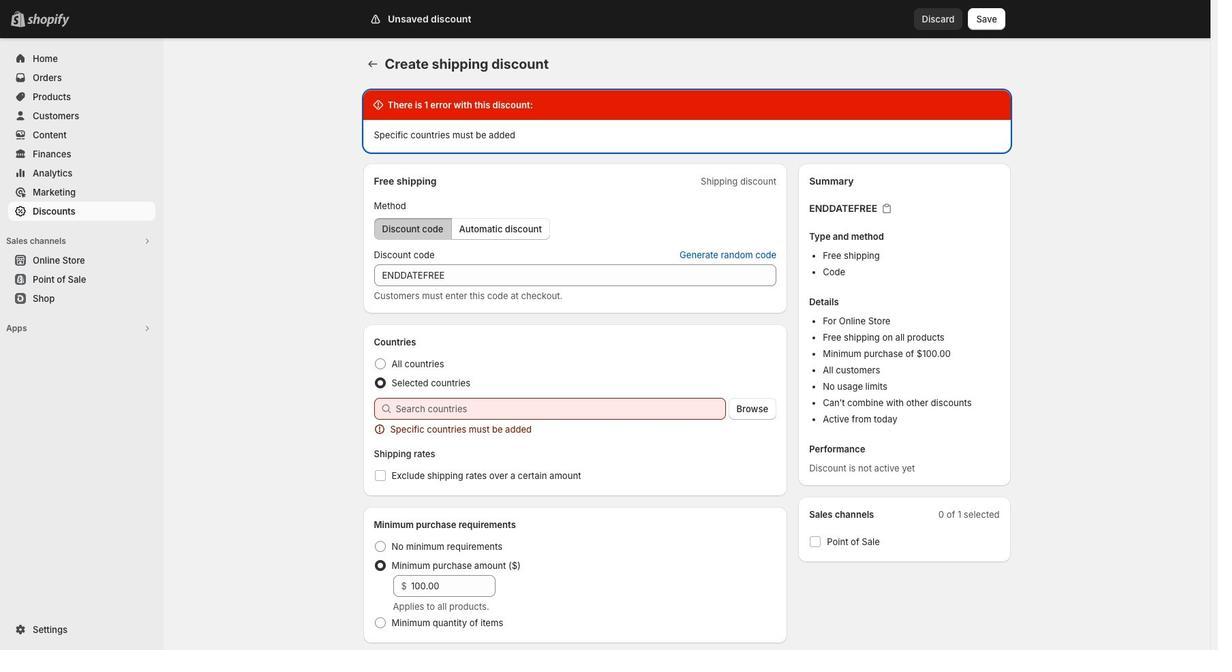 Task type: locate. For each thing, give the bounding box(es) containing it.
None text field
[[374, 265, 777, 286]]

Search countries text field
[[396, 398, 726, 420]]



Task type: describe. For each thing, give the bounding box(es) containing it.
0.00 text field
[[411, 576, 496, 598]]

shopify image
[[27, 14, 70, 27]]



Task type: vqa. For each thing, say whether or not it's contained in the screenshot.
text field
yes



